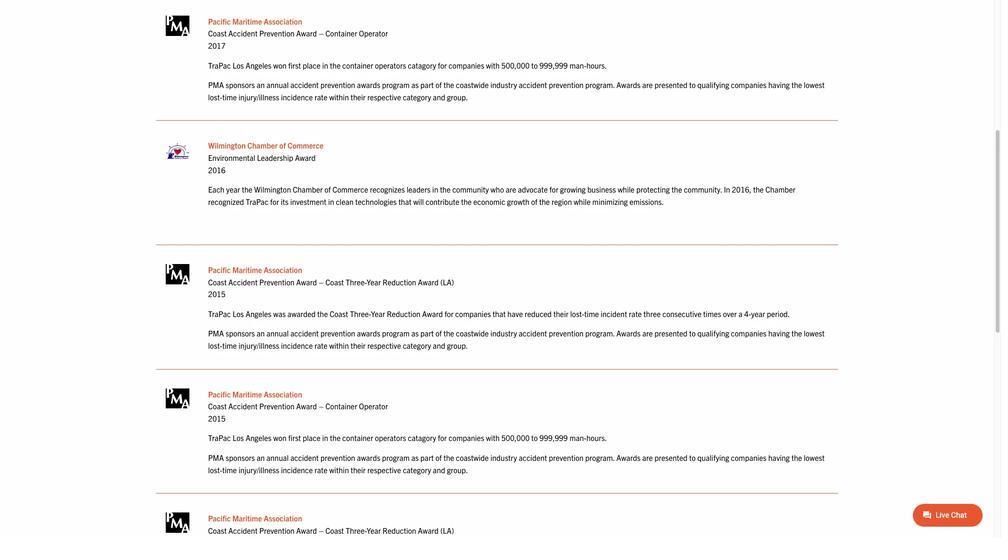 Task type: describe. For each thing, give the bounding box(es) containing it.
association for pacific maritime association coast accident prevention award – coast three-year reduction award (la)
[[264, 514, 302, 524]]

year for pacific maritime association coast accident prevention award – coast three-year reduction award (la) 2015
[[367, 277, 381, 287]]

industry for pacific maritime association coast accident prevention award – container operator 2015
[[491, 453, 517, 463]]

2015 inside pacific maritime association coast accident prevention award – container operator 2015
[[208, 414, 226, 423]]

coastwide for pacific maritime association coast accident prevention award – container operator 2015
[[456, 453, 489, 463]]

three- for pacific maritime association coast accident prevention award – coast three-year reduction award (la) 2015
[[346, 277, 367, 287]]

advocate
[[518, 185, 548, 194]]

business
[[588, 185, 616, 194]]

that inside "each year the wilmington chamber of commerce recognizes leaders in the community who are advocate for growing business while protecting the community. in 2016, the chamber recognized trapac for its investment in clean technologies that will contribute the economic growth of the region while minimizing emissions."
[[399, 197, 412, 206]]

each
[[208, 185, 225, 194]]

protecting
[[637, 185, 670, 194]]

trapac for pacific maritime association coast accident prevention award – container operator 2015
[[208, 434, 231, 443]]

2016,
[[732, 185, 752, 194]]

maritime for pacific maritime association coast accident prevention award – coast three-year reduction award (la)
[[233, 514, 262, 524]]

awards for pacific maritime association coast accident prevention award – container operator 2015
[[617, 453, 641, 463]]

leadership
[[257, 153, 293, 163]]

incidence for year
[[281, 341, 313, 351]]

accident for pacific maritime association coast accident prevention award – coast three-year reduction award (la)
[[228, 526, 258, 536]]

angeles for pacific maritime association coast accident prevention award – container operator 2015
[[246, 434, 272, 443]]

investment
[[290, 197, 327, 206]]

program for pacific maritime association coast accident prevention award – coast three-year reduction award (la) 2015
[[382, 329, 410, 338]]

wilmington chamber of commerce environmental leadership award 2016
[[208, 141, 324, 175]]

qualifying for pacific maritime association coast accident prevention award – coast three-year reduction award (la) 2015
[[698, 329, 730, 338]]

minimizing
[[593, 197, 628, 206]]

awards for pacific maritime association coast accident prevention award – container operator 2017
[[357, 80, 380, 90]]

1 vertical spatial year
[[371, 309, 385, 319]]

operators for pacific maritime association coast accident prevention award – container operator 2017
[[375, 60, 406, 70]]

environmental
[[208, 153, 255, 163]]

2 horizontal spatial chamber
[[766, 185, 796, 194]]

container for pacific maritime association coast accident prevention award – container operator 2015
[[326, 402, 357, 411]]

three- for pacific maritime association coast accident prevention award – coast three-year reduction award (la)
[[346, 526, 367, 536]]

their for pacific maritime association coast accident prevention award – coast three-year reduction award (la) 2015
[[351, 341, 366, 351]]

group. for pacific maritime association coast accident prevention award – container operator 2015
[[447, 465, 468, 475]]

pacific for pacific maritime association coast accident prevention award – container operator 2017
[[208, 17, 231, 26]]

an for pacific maritime association coast accident prevention award – container operator 2017
[[257, 80, 265, 90]]

pacific for pacific maritime association coast accident prevention award – coast three-year reduction award (la) 2015
[[208, 265, 231, 275]]

within for pacific maritime association coast accident prevention award – container operator 2015
[[329, 465, 349, 475]]

clean
[[336, 197, 354, 206]]

community
[[453, 185, 489, 194]]

emissions.
[[630, 197, 664, 206]]

lowest for pacific maritime association coast accident prevention award – coast three-year reduction award (la) 2015
[[804, 329, 825, 338]]

times
[[704, 309, 722, 319]]

contribute
[[426, 197, 460, 206]]

growing
[[560, 185, 586, 194]]

sponsors for pacific maritime association coast accident prevention award – container operator 2017
[[226, 80, 255, 90]]

container for pacific maritime association coast accident prevention award – container operator 2017
[[342, 60, 373, 70]]

consecutive
[[663, 309, 702, 319]]

los for pacific maritime association coast accident prevention award – container operator 2015
[[233, 434, 244, 443]]

(la) for pacific maritime association coast accident prevention award – coast three-year reduction award (la) 2015
[[441, 277, 454, 287]]

in
[[724, 185, 730, 194]]

group. for pacific maritime association coast accident prevention award – container operator 2017
[[447, 92, 468, 102]]

trapac los angeles won first place in the container operators catagory for companies with 500,000 to 999,999 man-hours. for pacific maritime association coast accident prevention award – container operator 2017
[[208, 60, 607, 70]]

500,000 for pacific maritime association coast accident prevention award – container operator 2017
[[502, 60, 530, 70]]

an for pacific maritime association coast accident prevention award – coast three-year reduction award (la) 2015
[[257, 329, 265, 338]]

1 vertical spatial reduction
[[387, 309, 421, 319]]

pacific for pacific maritime association coast accident prevention award – coast three-year reduction award (la)
[[208, 514, 231, 524]]

recognized
[[208, 197, 244, 206]]

having for pacific maritime association coast accident prevention award – container operator 2017
[[769, 80, 790, 90]]

reduced
[[525, 309, 552, 319]]

awards for pacific maritime association coast accident prevention award – container operator 2017
[[617, 80, 641, 90]]

who
[[491, 185, 504, 194]]

rate for pacific maritime association coast accident prevention award – container operator 2015
[[315, 465, 328, 475]]

pma for pacific maritime association coast accident prevention award – container operator 2015
[[208, 453, 224, 463]]

commerce inside wilmington chamber of commerce environmental leadership award 2016
[[288, 141, 324, 150]]

as for pacific maritime association coast accident prevention award – container operator 2015
[[412, 453, 419, 463]]

incidence for 2017
[[281, 92, 313, 102]]

maritime for pacific maritime association coast accident prevention award – coast three-year reduction award (la) 2015
[[233, 265, 262, 275]]

1 horizontal spatial chamber
[[293, 185, 323, 194]]

to for pacific maritime association coast accident prevention award – coast three-year reduction award (la) 2015
[[690, 329, 696, 338]]

industry for pacific maritime association coast accident prevention award – container operator 2017
[[491, 80, 517, 90]]

are inside "each year the wilmington chamber of commerce recognizes leaders in the community who are advocate for growing business while protecting the community. in 2016, the chamber recognized trapac for its investment in clean technologies that will contribute the economic growth of the region while minimizing emissions."
[[506, 185, 516, 194]]

lowest for pacific maritime association coast accident prevention award – container operator 2015
[[804, 453, 825, 463]]

economic
[[474, 197, 506, 206]]

incidence for 2015
[[281, 465, 313, 475]]

community.
[[684, 185, 722, 194]]

association for pacific maritime association coast accident prevention award – container operator 2017
[[264, 17, 302, 26]]

have
[[508, 309, 523, 319]]

pacific maritime association coast accident prevention award – coast three-year reduction award (la)
[[208, 514, 454, 536]]

and for pacific maritime association coast accident prevention award – container operator 2015
[[433, 465, 445, 475]]

part for pacific maritime association coast accident prevention award – container operator 2015
[[421, 453, 434, 463]]

reduction for pacific maritime association coast accident prevention award – coast three-year reduction award (la) 2015
[[383, 277, 416, 287]]

and for pacific maritime association coast accident prevention award – container operator 2017
[[433, 92, 445, 102]]

technologies
[[355, 197, 397, 206]]

of inside wilmington chamber of commerce environmental leadership award 2016
[[279, 141, 286, 150]]

trapac los angeles was awarded the coast three-year reduction award for companies that have reduced their lost-time incident rate three consecutive times over a 4-year period.
[[208, 309, 790, 319]]

time for pacific maritime association coast accident prevention award – coast three-year reduction award (la) 2015
[[222, 341, 237, 351]]

and for pacific maritime association coast accident prevention award – coast three-year reduction award (la) 2015
[[433, 341, 445, 351]]

period.
[[767, 309, 790, 319]]

part for pacific maritime association coast accident prevention award – coast three-year reduction award (la) 2015
[[421, 329, 434, 338]]

recognizes
[[370, 185, 405, 194]]

pacific maritime association coast accident prevention award – coast three-year reduction award (la) 2015
[[208, 265, 454, 299]]

sponsors for pacific maritime association coast accident prevention award – coast three-year reduction award (la) 2015
[[226, 329, 255, 338]]

rate for pacific maritime association coast accident prevention award – coast three-year reduction award (la) 2015
[[315, 341, 328, 351]]

association for pacific maritime association coast accident prevention award – coast three-year reduction award (la) 2015
[[264, 265, 302, 275]]

incident
[[601, 309, 627, 319]]

in up contribute
[[432, 185, 438, 194]]

1 horizontal spatial that
[[493, 309, 506, 319]]

1 horizontal spatial while
[[618, 185, 635, 194]]

angeles for pacific maritime association coast accident prevention award – container operator 2017
[[246, 60, 272, 70]]

program. for pacific maritime association coast accident prevention award – coast three-year reduction award (la) 2015
[[586, 329, 615, 338]]

injury/illness for pacific maritime association coast accident prevention award – container operator 2017
[[239, 92, 279, 102]]

angeles for pacific maritime association coast accident prevention award – coast three-year reduction award (la) 2015
[[246, 309, 272, 319]]

won for 2015
[[273, 434, 287, 443]]

program. for pacific maritime association coast accident prevention award – container operator 2015
[[586, 453, 615, 463]]

coast inside pacific maritime association coast accident prevention award – container operator 2017
[[208, 29, 227, 38]]

its
[[281, 197, 289, 206]]

wilmington inside "each year the wilmington chamber of commerce recognizes leaders in the community who are advocate for growing business while protecting the community. in 2016, the chamber recognized trapac for its investment in clean technologies that will contribute the economic growth of the region while minimizing emissions."
[[254, 185, 291, 194]]

for for pacific maritime association coast accident prevention award – coast three-year reduction award (la) 2015
[[445, 309, 454, 319]]

injury/illness for pacific maritime association coast accident prevention award – coast three-year reduction award (la) 2015
[[239, 341, 279, 351]]

coastwide for pacific maritime association coast accident prevention award – coast three-year reduction award (la) 2015
[[456, 329, 489, 338]]

to for pacific maritime association coast accident prevention award – container operator 2015
[[690, 453, 696, 463]]

growth
[[507, 197, 530, 206]]

first for 2017
[[288, 60, 301, 70]]

was
[[273, 309, 286, 319]]

to for pacific maritime association coast accident prevention award – container operator 2017
[[690, 80, 696, 90]]



Task type: locate. For each thing, give the bounding box(es) containing it.
wilmington up environmental
[[208, 141, 246, 150]]

1 trapac los angeles won first place in the container operators catagory for companies with 500,000 to 999,999 man-hours. from the top
[[208, 60, 607, 70]]

1 vertical spatial while
[[574, 197, 591, 206]]

1 category from the top
[[403, 92, 431, 102]]

(la)
[[441, 277, 454, 287], [441, 526, 454, 536]]

rate
[[315, 92, 328, 102], [629, 309, 642, 319], [315, 341, 328, 351], [315, 465, 328, 475]]

commerce inside "each year the wilmington chamber of commerce recognizes leaders in the community who are advocate for growing business while protecting the community. in 2016, the chamber recognized trapac for its investment in clean technologies that will contribute the economic growth of the region while minimizing emissions."
[[333, 185, 368, 194]]

incidence
[[281, 92, 313, 102], [281, 341, 313, 351], [281, 465, 313, 475]]

1 vertical spatial operators
[[375, 434, 406, 443]]

4 – from the top
[[319, 526, 324, 536]]

3 injury/illness from the top
[[239, 465, 279, 475]]

3 incidence from the top
[[281, 465, 313, 475]]

1 vertical spatial qualifying
[[698, 329, 730, 338]]

awards for pacific maritime association coast accident prevention award – coast three-year reduction award (la) 2015
[[617, 329, 641, 338]]

2 (la) from the top
[[441, 526, 454, 536]]

2 vertical spatial lowest
[[804, 453, 825, 463]]

2 vertical spatial annual
[[267, 453, 289, 463]]

1 vertical spatial awards
[[617, 329, 641, 338]]

respective for pacific maritime association coast accident prevention award – container operator 2015
[[368, 465, 401, 475]]

coast
[[208, 29, 227, 38], [208, 277, 227, 287], [326, 277, 344, 287], [330, 309, 348, 319], [208, 402, 227, 411], [208, 526, 227, 536], [326, 526, 344, 536]]

1 injury/illness from the top
[[239, 92, 279, 102]]

chamber up leadership
[[248, 141, 278, 150]]

pma sponsors an annual accident prevention awards program as part of the coastwide industry accident prevention program. awards are presented to qualifying companies having the lowest lost-time injury/illness incidence rate within their respective category and group. for pacific maritime association coast accident prevention award – container operator 2017
[[208, 80, 825, 102]]

for for pacific maritime association coast accident prevention award – container operator 2017
[[438, 60, 447, 70]]

1 prevention from the top
[[259, 29, 295, 38]]

with for pacific maritime association coast accident prevention award – container operator 2015
[[486, 434, 500, 443]]

reduction inside the pacific maritime association coast accident prevention award – coast three-year reduction award (la)
[[383, 526, 416, 536]]

0 vertical spatial while
[[618, 185, 635, 194]]

(la) for pacific maritime association coast accident prevention award – coast three-year reduction award (la)
[[441, 526, 454, 536]]

0 vertical spatial year
[[367, 277, 381, 287]]

0 vertical spatial awards
[[357, 80, 380, 90]]

will
[[413, 197, 424, 206]]

lowest for pacific maritime association coast accident prevention award – container operator 2017
[[804, 80, 825, 90]]

are for pacific maritime association coast accident prevention award – container operator 2017
[[643, 80, 653, 90]]

3 within from the top
[[329, 465, 349, 475]]

sponsors for pacific maritime association coast accident prevention award – container operator 2015
[[226, 453, 255, 463]]

– inside pacific maritime association coast accident prevention award – coast three-year reduction award (la) 2015
[[319, 277, 324, 287]]

1 vertical spatial hours.
[[587, 434, 607, 443]]

in left clean
[[328, 197, 334, 206]]

0 vertical spatial pma
[[208, 80, 224, 90]]

500,000
[[502, 60, 530, 70], [502, 434, 530, 443]]

2 program. from the top
[[586, 329, 615, 338]]

part
[[421, 80, 434, 90], [421, 329, 434, 338], [421, 453, 434, 463]]

0 vertical spatial group.
[[447, 92, 468, 102]]

1 presented from the top
[[655, 80, 688, 90]]

maritime for pacific maritime association coast accident prevention award – container operator 2015
[[233, 390, 262, 399]]

year inside "each year the wilmington chamber of commerce recognizes leaders in the community who are advocate for growing business while protecting the community. in 2016, the chamber recognized trapac for its investment in clean technologies that will contribute the economic growth of the region while minimizing emissions."
[[226, 185, 240, 194]]

prevention
[[321, 80, 355, 90], [549, 80, 584, 90], [321, 329, 355, 338], [549, 329, 584, 338], [321, 453, 355, 463], [549, 453, 584, 463]]

are
[[643, 80, 653, 90], [506, 185, 516, 194], [643, 329, 653, 338], [643, 453, 653, 463]]

1 as from the top
[[412, 80, 419, 90]]

2 vertical spatial awards
[[617, 453, 641, 463]]

2 vertical spatial category
[[403, 465, 431, 475]]

1 association from the top
[[264, 17, 302, 26]]

2 awards from the top
[[617, 329, 641, 338]]

0 vertical spatial container
[[342, 60, 373, 70]]

2 vertical spatial part
[[421, 453, 434, 463]]

award inside wilmington chamber of commerce environmental leadership award 2016
[[295, 153, 316, 163]]

2 program from the top
[[382, 329, 410, 338]]

while
[[618, 185, 635, 194], [574, 197, 591, 206]]

– inside pacific maritime association coast accident prevention award – container operator 2015
[[319, 402, 324, 411]]

accident for pacific maritime association coast accident prevention award – container operator 2015
[[228, 402, 258, 411]]

accident inside pacific maritime association coast accident prevention award – container operator 2017
[[228, 29, 258, 38]]

three- inside the pacific maritime association coast accident prevention award – coast three-year reduction award (la)
[[346, 526, 367, 536]]

2 industry from the top
[[491, 329, 517, 338]]

2 presented from the top
[[655, 329, 688, 338]]

2 999,999 from the top
[[540, 434, 568, 443]]

are for pacific maritime association coast accident prevention award – container operator 2015
[[643, 453, 653, 463]]

1 sponsors from the top
[[226, 80, 255, 90]]

(la) inside the pacific maritime association coast accident prevention award – coast three-year reduction award (la)
[[441, 526, 454, 536]]

2 vertical spatial pma
[[208, 453, 224, 463]]

0 horizontal spatial chamber
[[248, 141, 278, 150]]

companies
[[449, 60, 484, 70], [731, 80, 767, 90], [455, 309, 491, 319], [731, 329, 767, 338], [449, 434, 484, 443], [731, 453, 767, 463]]

2 los from the top
[[233, 309, 244, 319]]

place down pacific maritime association coast accident prevention award – container operator 2015
[[303, 434, 321, 443]]

first
[[288, 60, 301, 70], [288, 434, 301, 443]]

2 vertical spatial respective
[[368, 465, 401, 475]]

within for pacific maritime association coast accident prevention award – container operator 2017
[[329, 92, 349, 102]]

1 los from the top
[[233, 60, 244, 70]]

1 awards from the top
[[617, 80, 641, 90]]

year right the a
[[752, 309, 766, 319]]

0 vertical spatial hours.
[[587, 60, 607, 70]]

for
[[438, 60, 447, 70], [550, 185, 559, 194], [270, 197, 279, 206], [445, 309, 454, 319], [438, 434, 447, 443]]

presented for pacific maritime association coast accident prevention award – container operator 2017
[[655, 80, 688, 90]]

1 pma sponsors an annual accident prevention awards program as part of the coastwide industry accident prevention program. awards are presented to qualifying companies having the lowest lost-time injury/illness incidence rate within their respective category and group. from the top
[[208, 80, 825, 102]]

chamber inside wilmington chamber of commerce environmental leadership award 2016
[[248, 141, 278, 150]]

program
[[382, 80, 410, 90], [382, 329, 410, 338], [382, 453, 410, 463]]

2 as from the top
[[412, 329, 419, 338]]

0 vertical spatial sponsors
[[226, 80, 255, 90]]

0 vertical spatial qualifying
[[698, 80, 730, 90]]

1 vertical spatial awards
[[357, 329, 380, 338]]

0 vertical spatial injury/illness
[[239, 92, 279, 102]]

0 vertical spatial category
[[403, 92, 431, 102]]

man- for pacific maritime association coast accident prevention award – container operator 2015
[[570, 434, 587, 443]]

to
[[532, 60, 538, 70], [690, 80, 696, 90], [690, 329, 696, 338], [532, 434, 538, 443], [690, 453, 696, 463]]

2 500,000 from the top
[[502, 434, 530, 443]]

first down pacific maritime association coast accident prevention award – container operator 2017
[[288, 60, 301, 70]]

0 vertical spatial angeles
[[246, 60, 272, 70]]

presented
[[655, 80, 688, 90], [655, 329, 688, 338], [655, 453, 688, 463]]

3 association from the top
[[264, 390, 302, 399]]

3 angeles from the top
[[246, 434, 272, 443]]

pacific for pacific maritime association coast accident prevention award – container operator 2015
[[208, 390, 231, 399]]

time for pacific maritime association coast accident prevention award – container operator 2017
[[222, 92, 237, 102]]

0 vertical spatial operators
[[375, 60, 406, 70]]

won down pacific maritime association coast accident prevention award – container operator 2015
[[273, 434, 287, 443]]

that left have
[[493, 309, 506, 319]]

0 vertical spatial respective
[[368, 92, 401, 102]]

pacific inside pacific maritime association coast accident prevention award – coast three-year reduction award (la) 2015
[[208, 265, 231, 275]]

maritime inside pacific maritime association coast accident prevention award – coast three-year reduction award (la) 2015
[[233, 265, 262, 275]]

2 vertical spatial los
[[233, 434, 244, 443]]

association inside pacific maritime association coast accident prevention award – container operator 2015
[[264, 390, 302, 399]]

2 an from the top
[[257, 329, 265, 338]]

container inside pacific maritime association coast accident prevention award – container operator 2017
[[326, 29, 357, 38]]

pma sponsors an annual accident prevention awards program as part of the coastwide industry accident prevention program. awards are presented to qualifying companies having the lowest lost-time injury/illness incidence rate within their respective category and group. for pacific maritime association coast accident prevention award – coast three-year reduction award (la) 2015
[[208, 329, 825, 351]]

within
[[329, 92, 349, 102], [329, 341, 349, 351], [329, 465, 349, 475]]

place
[[303, 60, 321, 70], [303, 434, 321, 443]]

2016
[[208, 165, 226, 175]]

awarded
[[288, 309, 316, 319]]

1 hours. from the top
[[587, 60, 607, 70]]

won down pacific maritime association coast accident prevention award – container operator 2017
[[273, 60, 287, 70]]

maritime inside pacific maritime association coast accident prevention award – container operator 2017
[[233, 17, 262, 26]]

container inside pacific maritime association coast accident prevention award – container operator 2015
[[326, 402, 357, 411]]

annual
[[267, 80, 289, 90], [267, 329, 289, 338], [267, 453, 289, 463]]

chamber right the 2016,
[[766, 185, 796, 194]]

reduction inside pacific maritime association coast accident prevention award – coast three-year reduction award (la) 2015
[[383, 277, 416, 287]]

2 and from the top
[[433, 341, 445, 351]]

4 prevention from the top
[[259, 526, 295, 536]]

2 with from the top
[[486, 434, 500, 443]]

and
[[433, 92, 445, 102], [433, 341, 445, 351], [433, 465, 445, 475]]

prevention for pacific maritime association coast accident prevention award – coast three-year reduction award (la) 2015
[[259, 277, 295, 287]]

hours. for pacific maritime association coast accident prevention award – container operator 2015
[[587, 434, 607, 443]]

1 vertical spatial won
[[273, 434, 287, 443]]

annual for 2015
[[267, 453, 289, 463]]

awards for pacific maritime association coast accident prevention award – container operator 2015
[[357, 453, 380, 463]]

their for pacific maritime association coast accident prevention award – container operator 2017
[[351, 92, 366, 102]]

0 vertical spatial commerce
[[288, 141, 324, 150]]

category
[[403, 92, 431, 102], [403, 341, 431, 351], [403, 465, 431, 475]]

1 within from the top
[[329, 92, 349, 102]]

prevention inside pacific maritime association coast accident prevention award – container operator 2017
[[259, 29, 295, 38]]

3 accident from the top
[[228, 402, 258, 411]]

chamber
[[248, 141, 278, 150], [293, 185, 323, 194], [766, 185, 796, 194]]

place for pacific maritime association coast accident prevention award – container operator 2015
[[303, 434, 321, 443]]

1 won from the top
[[273, 60, 287, 70]]

1 500,000 from the top
[[502, 60, 530, 70]]

0 vertical spatial 500,000
[[502, 60, 530, 70]]

association inside pacific maritime association coast accident prevention award – coast three-year reduction award (la) 2015
[[264, 265, 302, 275]]

3 program. from the top
[[586, 453, 615, 463]]

operator inside pacific maritime association coast accident prevention award – container operator 2017
[[359, 29, 388, 38]]

lost- for pacific maritime association coast accident prevention award – container operator 2015
[[208, 465, 222, 475]]

container for pacific maritime association coast accident prevention award – container operator 2017
[[326, 29, 357, 38]]

injury/illness for pacific maritime association coast accident prevention award – container operator 2015
[[239, 465, 279, 475]]

their for pacific maritime association coast accident prevention award – container operator 2015
[[351, 465, 366, 475]]

region
[[552, 197, 572, 206]]

qualifying for pacific maritime association coast accident prevention award – container operator 2017
[[698, 80, 730, 90]]

pacific maritime association coast accident prevention award – container operator 2017
[[208, 17, 388, 50]]

1 vertical spatial container
[[326, 402, 357, 411]]

group.
[[447, 92, 468, 102], [447, 341, 468, 351], [447, 465, 468, 475]]

1 awards from the top
[[357, 80, 380, 90]]

2 maritime from the top
[[233, 265, 262, 275]]

2017
[[208, 41, 226, 50]]

first down pacific maritime association coast accident prevention award – container operator 2015
[[288, 434, 301, 443]]

year up recognized at the top of the page
[[226, 185, 240, 194]]

leaders
[[407, 185, 431, 194]]

0 vertical spatial within
[[329, 92, 349, 102]]

1 vertical spatial and
[[433, 341, 445, 351]]

2 vertical spatial pma sponsors an annual accident prevention awards program as part of the coastwide industry accident prevention program. awards are presented to qualifying companies having the lowest lost-time injury/illness incidence rate within their respective category and group.
[[208, 453, 825, 475]]

program for pacific maritime association coast accident prevention award – container operator 2017
[[382, 80, 410, 90]]

operator for pacific maritime association coast accident prevention award – container operator 2015
[[359, 402, 388, 411]]

2 vertical spatial group.
[[447, 465, 468, 475]]

1 vertical spatial angeles
[[246, 309, 272, 319]]

999,999 for pacific maritime association coast accident prevention award – container operator 2017
[[540, 60, 568, 70]]

3 presented from the top
[[655, 453, 688, 463]]

pma for pacific maritime association coast accident prevention award – container operator 2017
[[208, 80, 224, 90]]

4 pacific from the top
[[208, 514, 231, 524]]

0 vertical spatial operator
[[359, 29, 388, 38]]

1 vertical spatial year
[[752, 309, 766, 319]]

1 999,999 from the top
[[540, 60, 568, 70]]

prevention inside pacific maritime association coast accident prevention award – coast three-year reduction award (la) 2015
[[259, 277, 295, 287]]

as
[[412, 80, 419, 90], [412, 329, 419, 338], [412, 453, 419, 463]]

0 vertical spatial and
[[433, 92, 445, 102]]

1 qualifying from the top
[[698, 80, 730, 90]]

an for pacific maritime association coast accident prevention award – container operator 2015
[[257, 453, 265, 463]]

in down pacific maritime association coast accident prevention award – container operator 2017
[[322, 60, 328, 70]]

category for pacific maritime association coast accident prevention award – container operator 2017
[[403, 92, 431, 102]]

pacific inside the pacific maritime association coast accident prevention award – coast three-year reduction award (la)
[[208, 514, 231, 524]]

3 program from the top
[[382, 453, 410, 463]]

3 los from the top
[[233, 434, 244, 443]]

2 injury/illness from the top
[[239, 341, 279, 351]]

1 vertical spatial injury/illness
[[239, 341, 279, 351]]

industry
[[491, 80, 517, 90], [491, 329, 517, 338], [491, 453, 517, 463]]

an
[[257, 80, 265, 90], [257, 329, 265, 338], [257, 453, 265, 463]]

(la) inside pacific maritime association coast accident prevention award – coast three-year reduction award (la) 2015
[[441, 277, 454, 287]]

awards
[[617, 80, 641, 90], [617, 329, 641, 338], [617, 453, 641, 463]]

0 vertical spatial program.
[[586, 80, 615, 90]]

hours.
[[587, 60, 607, 70], [587, 434, 607, 443]]

association
[[264, 17, 302, 26], [264, 265, 302, 275], [264, 390, 302, 399], [264, 514, 302, 524]]

2015
[[208, 290, 226, 299], [208, 414, 226, 423]]

500,000 for pacific maritime association coast accident prevention award – container operator 2015
[[502, 434, 530, 443]]

container for pacific maritime association coast accident prevention award – container operator 2015
[[342, 434, 373, 443]]

1 vertical spatial sponsors
[[226, 329, 255, 338]]

trapac
[[208, 60, 231, 70], [246, 197, 269, 206], [208, 309, 231, 319], [208, 434, 231, 443]]

1 vertical spatial 999,999
[[540, 434, 568, 443]]

lost-
[[208, 92, 222, 102], [570, 309, 585, 319], [208, 341, 222, 351], [208, 465, 222, 475]]

man-
[[570, 60, 587, 70], [570, 434, 587, 443]]

1 vertical spatial part
[[421, 329, 434, 338]]

1 man- from the top
[[570, 60, 587, 70]]

pma sponsors an annual accident prevention awards program as part of the coastwide industry accident prevention program. awards are presented to qualifying companies having the lowest lost-time injury/illness incidence rate within their respective category and group.
[[208, 80, 825, 102], [208, 329, 825, 351], [208, 453, 825, 475]]

prevention inside pacific maritime association coast accident prevention award – container operator 2015
[[259, 402, 295, 411]]

0 vertical spatial first
[[288, 60, 301, 70]]

2 association from the top
[[264, 265, 302, 275]]

respective
[[368, 92, 401, 102], [368, 341, 401, 351], [368, 465, 401, 475]]

award inside pacific maritime association coast accident prevention award – container operator 2015
[[296, 402, 317, 411]]

3 sponsors from the top
[[226, 453, 255, 463]]

operators
[[375, 60, 406, 70], [375, 434, 406, 443]]

injury/illness
[[239, 92, 279, 102], [239, 341, 279, 351], [239, 465, 279, 475]]

1 incidence from the top
[[281, 92, 313, 102]]

annual for year
[[267, 329, 289, 338]]

3 lowest from the top
[[804, 453, 825, 463]]

2 annual from the top
[[267, 329, 289, 338]]

1 vertical spatial operator
[[359, 402, 388, 411]]

coast inside pacific maritime association coast accident prevention award – container operator 2015
[[208, 402, 227, 411]]

0 vertical spatial catagory
[[408, 60, 436, 70]]

1 horizontal spatial year
[[752, 309, 766, 319]]

operators for pacific maritime association coast accident prevention award – container operator 2015
[[375, 434, 406, 443]]

2 pacific from the top
[[208, 265, 231, 275]]

1 vertical spatial having
[[769, 329, 790, 338]]

2 vertical spatial as
[[412, 453, 419, 463]]

2 pma from the top
[[208, 329, 224, 338]]

2 lowest from the top
[[804, 329, 825, 338]]

3 having from the top
[[769, 453, 790, 463]]

commerce
[[288, 141, 324, 150], [333, 185, 368, 194]]

1 operators from the top
[[375, 60, 406, 70]]

three-
[[346, 277, 367, 287], [350, 309, 371, 319], [346, 526, 367, 536]]

wilmington inside wilmington chamber of commerce environmental leadership award 2016
[[208, 141, 246, 150]]

1 vertical spatial container
[[342, 434, 373, 443]]

3 industry from the top
[[491, 453, 517, 463]]

2 vertical spatial program.
[[586, 453, 615, 463]]

0 vertical spatial part
[[421, 80, 434, 90]]

presented for pacific maritime association coast accident prevention award – container operator 2015
[[655, 453, 688, 463]]

hours. for pacific maritime association coast accident prevention award – container operator 2017
[[587, 60, 607, 70]]

2 won from the top
[[273, 434, 287, 443]]

accident for pacific maritime association coast accident prevention award – coast three-year reduction award (la) 2015
[[228, 277, 258, 287]]

0 vertical spatial (la)
[[441, 277, 454, 287]]

3 as from the top
[[412, 453, 419, 463]]

3 part from the top
[[421, 453, 434, 463]]

in down pacific maritime association coast accident prevention award – container operator 2015
[[322, 434, 328, 443]]

maritime
[[233, 17, 262, 26], [233, 265, 262, 275], [233, 390, 262, 399], [233, 514, 262, 524]]

1 catagory from the top
[[408, 60, 436, 70]]

2 having from the top
[[769, 329, 790, 338]]

1 2015 from the top
[[208, 290, 226, 299]]

1 vertical spatial commerce
[[333, 185, 368, 194]]

4 accident from the top
[[228, 526, 258, 536]]

2 – from the top
[[319, 277, 324, 287]]

2 vertical spatial angeles
[[246, 434, 272, 443]]

1 industry from the top
[[491, 80, 517, 90]]

1 maritime from the top
[[233, 17, 262, 26]]

2 group. from the top
[[447, 341, 468, 351]]

1 vertical spatial respective
[[368, 341, 401, 351]]

each year the wilmington chamber of commerce recognizes leaders in the community who are advocate for growing business while protecting the community. in 2016, the chamber recognized trapac for its investment in clean technologies that will contribute the economic growth of the region while minimizing emissions.
[[208, 185, 796, 206]]

1 vertical spatial coastwide
[[456, 329, 489, 338]]

prevention for pacific maritime association coast accident prevention award – container operator 2015
[[259, 402, 295, 411]]

3 awards from the top
[[617, 453, 641, 463]]

while up minimizing
[[618, 185, 635, 194]]

time
[[222, 92, 237, 102], [585, 309, 599, 319], [222, 341, 237, 351], [222, 465, 237, 475]]

wilmington up its
[[254, 185, 291, 194]]

chamber up investment
[[293, 185, 323, 194]]

1 vertical spatial incidence
[[281, 341, 313, 351]]

trapac los angeles won first place in the container operators catagory for companies with 500,000 to 999,999 man-hours. for pacific maritime association coast accident prevention award – container operator 2015
[[208, 434, 607, 443]]

2 place from the top
[[303, 434, 321, 443]]

three- inside pacific maritime association coast accident prevention award – coast three-year reduction award (la) 2015
[[346, 277, 367, 287]]

maritime inside pacific maritime association coast accident prevention award – container operator 2015
[[233, 390, 262, 399]]

1 vertical spatial within
[[329, 341, 349, 351]]

qualifying
[[698, 80, 730, 90], [698, 329, 730, 338], [698, 453, 730, 463]]

catagory
[[408, 60, 436, 70], [408, 434, 436, 443]]

0 vertical spatial annual
[[267, 80, 289, 90]]

annual for 2017
[[267, 80, 289, 90]]

pma
[[208, 80, 224, 90], [208, 329, 224, 338], [208, 453, 224, 463]]

1 vertical spatial pma
[[208, 329, 224, 338]]

0 vertical spatial that
[[399, 197, 412, 206]]

2 man- from the top
[[570, 434, 587, 443]]

catagory for pacific maritime association coast accident prevention award – container operator 2017
[[408, 60, 436, 70]]

– for pacific maritime association coast accident prevention award – coast three-year reduction award (la)
[[319, 526, 324, 536]]

1 vertical spatial 2015
[[208, 414, 226, 423]]

0 vertical spatial won
[[273, 60, 287, 70]]

a
[[739, 309, 743, 319]]

0 vertical spatial an
[[257, 80, 265, 90]]

– for pacific maritime association coast accident prevention award – container operator 2015
[[319, 402, 324, 411]]

0 vertical spatial coastwide
[[456, 80, 489, 90]]

2 vertical spatial three-
[[346, 526, 367, 536]]

1 place from the top
[[303, 60, 321, 70]]

association inside pacific maritime association coast accident prevention award – container operator 2017
[[264, 17, 302, 26]]

1 container from the top
[[342, 60, 373, 70]]

1 coastwide from the top
[[456, 80, 489, 90]]

3 an from the top
[[257, 453, 265, 463]]

1 program from the top
[[382, 80, 410, 90]]

are for pacific maritime association coast accident prevention award – coast three-year reduction award (la) 2015
[[643, 329, 653, 338]]

3 qualifying from the top
[[698, 453, 730, 463]]

over
[[723, 309, 737, 319]]

time for pacific maritime association coast accident prevention award – container operator 2015
[[222, 465, 237, 475]]

pacific inside pacific maritime association coast accident prevention award – container operator 2015
[[208, 390, 231, 399]]

3 annual from the top
[[267, 453, 289, 463]]

accident inside pacific maritime association coast accident prevention award – container operator 2015
[[228, 402, 258, 411]]

0 vertical spatial program
[[382, 80, 410, 90]]

award inside pacific maritime association coast accident prevention award – container operator 2017
[[296, 29, 317, 38]]

1 (la) from the top
[[441, 277, 454, 287]]

0 vertical spatial wilmington
[[208, 141, 246, 150]]

los for pacific maritime association coast accident prevention award – container operator 2017
[[233, 60, 244, 70]]

4 association from the top
[[264, 514, 302, 524]]

angeles
[[246, 60, 272, 70], [246, 309, 272, 319], [246, 434, 272, 443]]

0 horizontal spatial that
[[399, 197, 412, 206]]

1 vertical spatial three-
[[350, 309, 371, 319]]

2 vertical spatial industry
[[491, 453, 517, 463]]

–
[[319, 29, 324, 38], [319, 277, 324, 287], [319, 402, 324, 411], [319, 526, 324, 536]]

as for pacific maritime association coast accident prevention award – coast three-year reduction award (la) 2015
[[412, 329, 419, 338]]

999,999 for pacific maritime association coast accident prevention award – container operator 2015
[[540, 434, 568, 443]]

0 vertical spatial having
[[769, 80, 790, 90]]

prevention inside the pacific maritime association coast accident prevention award – coast three-year reduction award (la)
[[259, 526, 295, 536]]

1 vertical spatial as
[[412, 329, 419, 338]]

0 vertical spatial 999,999
[[540, 60, 568, 70]]

trapac for pacific maritime association coast accident prevention award – container operator 2017
[[208, 60, 231, 70]]

having for pacific maritime association coast accident prevention award – coast three-year reduction award (la) 2015
[[769, 329, 790, 338]]

– inside the pacific maritime association coast accident prevention award – coast three-year reduction award (la)
[[319, 526, 324, 536]]

place down pacific maritime association coast accident prevention award – container operator 2017
[[303, 60, 321, 70]]

los for pacific maritime association coast accident prevention award – coast three-year reduction award (la) 2015
[[233, 309, 244, 319]]

– inside pacific maritime association coast accident prevention award – container operator 2017
[[319, 29, 324, 38]]

los
[[233, 60, 244, 70], [233, 309, 244, 319], [233, 434, 244, 443]]

operator inside pacific maritime association coast accident prevention award – container operator 2015
[[359, 402, 388, 411]]

year inside pacific maritime association coast accident prevention award – coast three-year reduction award (la) 2015
[[367, 277, 381, 287]]

respective for pacific maritime association coast accident prevention award – coast three-year reduction award (la) 2015
[[368, 341, 401, 351]]

that
[[399, 197, 412, 206], [493, 309, 506, 319]]

0 vertical spatial trapac los angeles won first place in the container operators catagory for companies with 500,000 to 999,999 man-hours.
[[208, 60, 607, 70]]

3 and from the top
[[433, 465, 445, 475]]

trapac los angeles won first place in the container operators catagory for companies with 500,000 to 999,999 man-hours.
[[208, 60, 607, 70], [208, 434, 607, 443]]

lowest
[[804, 80, 825, 90], [804, 329, 825, 338], [804, 453, 825, 463]]

accident for pacific maritime association coast accident prevention award – container operator 2017
[[228, 29, 258, 38]]

1 program. from the top
[[586, 80, 615, 90]]

part for pacific maritime association coast accident prevention award – container operator 2017
[[421, 80, 434, 90]]

of
[[436, 80, 442, 90], [279, 141, 286, 150], [325, 185, 331, 194], [531, 197, 538, 206], [436, 329, 442, 338], [436, 453, 442, 463]]

1 pma from the top
[[208, 80, 224, 90]]

0 horizontal spatial while
[[574, 197, 591, 206]]

999,999
[[540, 60, 568, 70], [540, 434, 568, 443]]

4 maritime from the top
[[233, 514, 262, 524]]

commerce up leadership
[[288, 141, 324, 150]]

1 pacific from the top
[[208, 17, 231, 26]]

1 vertical spatial place
[[303, 434, 321, 443]]

1 – from the top
[[319, 29, 324, 38]]

operator
[[359, 29, 388, 38], [359, 402, 388, 411]]

1 vertical spatial presented
[[655, 329, 688, 338]]

rate for pacific maritime association coast accident prevention award – container operator 2017
[[315, 92, 328, 102]]

accident inside pacific maritime association coast accident prevention award – coast three-year reduction award (la) 2015
[[228, 277, 258, 287]]

association for pacific maritime association coast accident prevention award – container operator 2015
[[264, 390, 302, 399]]

having
[[769, 80, 790, 90], [769, 329, 790, 338], [769, 453, 790, 463]]

3 maritime from the top
[[233, 390, 262, 399]]

0 horizontal spatial year
[[226, 185, 240, 194]]

0 vertical spatial man-
[[570, 60, 587, 70]]

1 vertical spatial program
[[382, 329, 410, 338]]

1 and from the top
[[433, 92, 445, 102]]

0 vertical spatial 2015
[[208, 290, 226, 299]]

2 respective from the top
[[368, 341, 401, 351]]

2 trapac los angeles won first place in the container operators catagory for companies with 500,000 to 999,999 man-hours. from the top
[[208, 434, 607, 443]]

1 horizontal spatial commerce
[[333, 185, 368, 194]]

trapac inside "each year the wilmington chamber of commerce recognizes leaders in the community who are advocate for growing business while protecting the community. in 2016, the chamber recognized trapac for its investment in clean technologies that will contribute the economic growth of the region while minimizing emissions."
[[246, 197, 269, 206]]

1 group. from the top
[[447, 92, 468, 102]]

2 operators from the top
[[375, 434, 406, 443]]

place for pacific maritime association coast accident prevention award – container operator 2017
[[303, 60, 321, 70]]

accident
[[291, 80, 319, 90], [519, 80, 547, 90], [291, 329, 319, 338], [519, 329, 547, 338], [291, 453, 319, 463], [519, 453, 547, 463]]

industry for pacific maritime association coast accident prevention award – coast three-year reduction award (la) 2015
[[491, 329, 517, 338]]

year inside the pacific maritime association coast accident prevention award – coast three-year reduction award (la)
[[367, 526, 381, 536]]

1 vertical spatial (la)
[[441, 526, 454, 536]]

1 vertical spatial trapac los angeles won first place in the container operators catagory for companies with 500,000 to 999,999 man-hours.
[[208, 434, 607, 443]]

accident
[[228, 29, 258, 38], [228, 277, 258, 287], [228, 402, 258, 411], [228, 526, 258, 536]]

within for pacific maritime association coast accident prevention award – coast three-year reduction award (la) 2015
[[329, 341, 349, 351]]

4-
[[745, 309, 752, 319]]

3 group. from the top
[[447, 465, 468, 475]]

while down growing
[[574, 197, 591, 206]]

man- for pacific maritime association coast accident prevention award – container operator 2017
[[570, 60, 587, 70]]

3 coastwide from the top
[[456, 453, 489, 463]]

pma for pacific maritime association coast accident prevention award – coast three-year reduction award (la) 2015
[[208, 329, 224, 338]]

3 pma sponsors an annual accident prevention awards program as part of the coastwide industry accident prevention program. awards are presented to qualifying companies having the lowest lost-time injury/illness incidence rate within their respective category and group. from the top
[[208, 453, 825, 475]]

2 vertical spatial coastwide
[[456, 453, 489, 463]]

2 catagory from the top
[[408, 434, 436, 443]]

operator for pacific maritime association coast accident prevention award – container operator 2017
[[359, 29, 388, 38]]

prevention
[[259, 29, 295, 38], [259, 277, 295, 287], [259, 402, 295, 411], [259, 526, 295, 536]]

1 vertical spatial wilmington
[[254, 185, 291, 194]]

0 vertical spatial awards
[[617, 80, 641, 90]]

accident inside the pacific maritime association coast accident prevention award – coast three-year reduction award (la)
[[228, 526, 258, 536]]

2 hours. from the top
[[587, 434, 607, 443]]

0 vertical spatial three-
[[346, 277, 367, 287]]

program.
[[586, 80, 615, 90], [586, 329, 615, 338], [586, 453, 615, 463]]

with
[[486, 60, 500, 70], [486, 434, 500, 443]]

2 vertical spatial incidence
[[281, 465, 313, 475]]

2015 inside pacific maritime association coast accident prevention award – coast three-year reduction award (la) 2015
[[208, 290, 226, 299]]

pacific inside pacific maritime association coast accident prevention award – container operator 2017
[[208, 17, 231, 26]]

2 vertical spatial an
[[257, 453, 265, 463]]

that left will
[[399, 197, 412, 206]]

2 vertical spatial awards
[[357, 453, 380, 463]]

awards for pacific maritime association coast accident prevention award – coast three-year reduction award (la) 2015
[[357, 329, 380, 338]]

commerce up clean
[[333, 185, 368, 194]]

association inside the pacific maritime association coast accident prevention award – coast three-year reduction award (la)
[[264, 514, 302, 524]]

1 vertical spatial first
[[288, 434, 301, 443]]

maritime inside the pacific maritime association coast accident prevention award – coast three-year reduction award (la)
[[233, 514, 262, 524]]

as for pacific maritime association coast accident prevention award – container operator 2017
[[412, 80, 419, 90]]

coastwide for pacific maritime association coast accident prevention award – container operator 2017
[[456, 80, 489, 90]]

pacific maritime association coast accident prevention award – container operator 2015
[[208, 390, 388, 423]]

3 – from the top
[[319, 402, 324, 411]]

pacific
[[208, 17, 231, 26], [208, 265, 231, 275], [208, 390, 231, 399], [208, 514, 231, 524]]

three
[[644, 309, 661, 319]]

awards
[[357, 80, 380, 90], [357, 329, 380, 338], [357, 453, 380, 463]]

with for pacific maritime association coast accident prevention award – container operator 2017
[[486, 60, 500, 70]]

– for pacific maritime association coast accident prevention award – container operator 2017
[[319, 29, 324, 38]]

2 2015 from the top
[[208, 414, 226, 423]]



Task type: vqa. For each thing, say whether or not it's contained in the screenshot.


